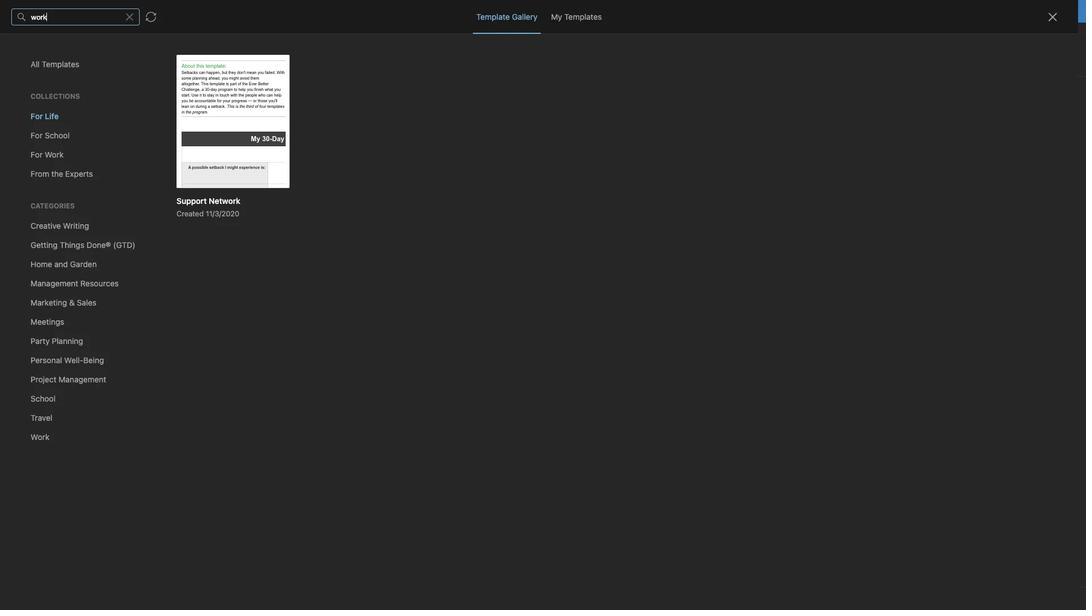 Task type: locate. For each thing, give the bounding box(es) containing it.
your
[[601, 7, 617, 16], [225, 179, 241, 188]]

ago
[[197, 123, 209, 131], [197, 193, 209, 201]]

a few minutes ago up pictu...
[[150, 193, 209, 201]]

0 vertical spatial few
[[156, 123, 168, 131]]

shortcuts button
[[0, 107, 135, 125]]

try
[[425, 7, 437, 16]]

first notebook button
[[386, 28, 454, 44]]

anytime.
[[679, 7, 710, 16]]

minutes inside button
[[169, 123, 195, 131]]

only you
[[979, 32, 1009, 40]]

1 vertical spatial minutes
[[169, 193, 195, 201]]

a down about
[[268, 191, 272, 200]]

across
[[564, 7, 589, 16]]

tasks button
[[0, 143, 135, 161]]

all left the
[[214, 167, 222, 176]]

0 vertical spatial all
[[591, 7, 599, 16]]

them
[[288, 179, 307, 188]]

wanti
[[309, 167, 332, 176]]

ng
[[150, 167, 332, 188]]

Note Editor text field
[[0, 0, 1086, 611]]

shared with me link
[[0, 204, 135, 222]]

read
[[171, 179, 188, 188]]

0 vertical spatial a few minutes ago
[[150, 123, 209, 131]]

0 vertical spatial ago
[[197, 123, 209, 131]]

notebook
[[417, 32, 450, 40]]

2 vertical spatial all
[[309, 179, 317, 188]]

a
[[150, 123, 154, 131], [268, 191, 272, 200], [150, 193, 154, 201]]

ago down and
[[197, 193, 209, 201]]

1 horizontal spatial all
[[309, 179, 317, 188]]

few
[[156, 123, 168, 131], [156, 193, 168, 201]]

1 vertical spatial your
[[225, 179, 241, 188]]

trash link
[[0, 229, 135, 247]]

all left in
[[309, 179, 317, 188]]

2 horizontal spatial all
[[591, 7, 599, 16]]

all
[[591, 7, 599, 16], [214, 167, 222, 176], [309, 179, 317, 188]]

share button
[[1018, 27, 1059, 45]]

notebooks
[[25, 172, 65, 182]]

tip:
[[190, 191, 204, 200]]

tree containing home
[[0, 89, 136, 549]]

1 a few minutes ago from the top
[[150, 123, 209, 131]]

cancel
[[652, 7, 677, 16]]

1 ago from the top
[[197, 123, 209, 131]]

None search field
[[15, 33, 121, 53]]

0 horizontal spatial your
[[225, 179, 241, 188]]

a few minutes ago up (and
[[150, 123, 209, 131]]

reading
[[238, 191, 265, 200]]

0 vertical spatial minutes
[[169, 123, 195, 131]]

1 minutes from the top
[[169, 123, 195, 131]]

1 vertical spatial few
[[156, 193, 168, 201]]

0 horizontal spatial all
[[214, 167, 222, 176]]

minutes up (and
[[169, 123, 195, 131]]

in
[[319, 179, 326, 188]]

new button
[[7, 59, 129, 80]]

1 vertical spatial a few minutes ago
[[150, 193, 209, 201]]

1 few from the top
[[156, 123, 168, 131]]

ago up finish)
[[197, 123, 209, 131]]

few up take at left
[[156, 193, 168, 201]]

minutes
[[169, 123, 195, 131], [169, 193, 195, 201]]

me
[[70, 208, 82, 218]]

few up start
[[156, 123, 168, 131]]

a up take at left
[[150, 193, 154, 201]]

0 vertical spatial your
[[601, 7, 617, 16]]

1 vertical spatial ago
[[197, 193, 209, 201]]

all right across on the right top of page
[[591, 7, 599, 16]]

(and
[[170, 167, 187, 176]]

with
[[53, 208, 68, 218]]

ago inside button
[[197, 123, 209, 131]]

book,
[[306, 191, 326, 200]]

you
[[996, 32, 1009, 40]]

your down the
[[225, 179, 241, 188]]

a up start
[[150, 123, 154, 131]]

tree
[[0, 89, 136, 549]]

notes
[[25, 129, 47, 139]]

try evernote personal for free: sync across all your devices. cancel anytime.
[[425, 7, 710, 16]]

a few minutes ago
[[150, 123, 209, 131], [150, 193, 209, 201]]

sync
[[544, 7, 562, 16]]

your left devices. on the top right
[[601, 7, 617, 16]]

been
[[288, 167, 307, 176]]

one
[[150, 191, 164, 200]]

free:
[[521, 7, 540, 16]]

1 horizontal spatial your
[[601, 7, 617, 16]]

you're
[[213, 191, 236, 200]]

minutes up pictu...
[[169, 193, 195, 201]]



Task type: describe. For each thing, give the bounding box(es) containing it.
pictu...
[[168, 203, 193, 212]]

books
[[238, 167, 260, 176]]

expand note image
[[359, 29, 373, 43]]

shared
[[25, 208, 51, 218]]

shared with me
[[25, 208, 82, 218]]

2 minutes from the top
[[169, 193, 195, 201]]

place.
[[166, 191, 188, 200]]

devices.
[[619, 7, 650, 16]]

home link
[[0, 89, 136, 107]]

finish)
[[189, 167, 212, 176]]

notebooks link
[[0, 168, 135, 186]]

the
[[224, 167, 236, 176]]

personal
[[474, 7, 507, 16]]

notes link
[[0, 125, 135, 143]]

you've
[[262, 167, 286, 176]]

note window element
[[0, 0, 1086, 611]]

few inside a few minutes ago button
[[156, 123, 168, 131]]

evernote
[[439, 7, 472, 16]]

settings image
[[115, 9, 129, 23]]

keep
[[206, 179, 223, 188]]

1 vertical spatial all
[[214, 167, 222, 176]]

share
[[1027, 31, 1049, 41]]

2 ago from the top
[[197, 193, 209, 201]]

new
[[25, 65, 41, 74]]

2 few from the top
[[156, 193, 168, 201]]

first
[[400, 32, 415, 40]]

only
[[979, 32, 994, 40]]

start
[[150, 167, 168, 176]]

a few minutes ago inside button
[[150, 123, 209, 131]]

Search text field
[[15, 33, 121, 53]]

your inside start (and finish) all the books you've been wanti ng to read and keep your ideas about them all in one place. tip: if you're reading a physical book, take pictu...
[[225, 179, 241, 188]]

a few minutes ago button
[[136, 77, 351, 145]]

and
[[190, 179, 203, 188]]

trash
[[25, 233, 45, 243]]

a inside button
[[150, 123, 154, 131]]

ideas
[[244, 179, 263, 188]]

for
[[509, 7, 519, 16]]

if
[[206, 191, 211, 200]]

first notebook
[[400, 32, 450, 40]]

tasks
[[25, 148, 45, 157]]

home
[[25, 93, 47, 102]]

2 a few minutes ago from the top
[[150, 193, 209, 201]]

take
[[150, 203, 166, 212]]

to
[[162, 179, 169, 188]]

physical
[[274, 191, 304, 200]]

about
[[265, 179, 286, 188]]

start (and finish) all the books you've been wanti ng to read and keep your ideas about them all in one place. tip: if you're reading a physical book, take pictu...
[[150, 167, 332, 212]]

a inside start (and finish) all the books you've been wanti ng to read and keep your ideas about them all in one place. tip: if you're reading a physical book, take pictu...
[[268, 191, 272, 200]]

shortcuts
[[25, 111, 61, 121]]



Task type: vqa. For each thing, say whether or not it's contained in the screenshot.
trash link
yes



